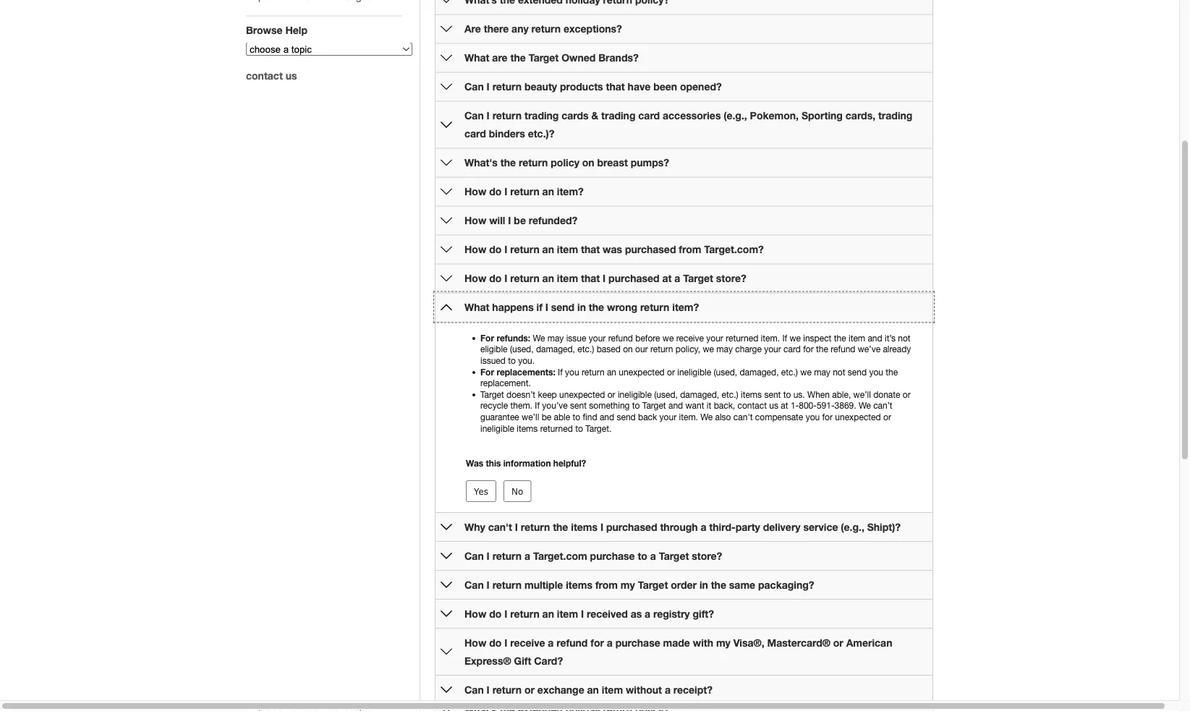 Task type: vqa. For each thing, say whether or not it's contained in the screenshot.
topmost Natural
no



Task type: describe. For each thing, give the bounding box(es) containing it.
as
[[631, 609, 642, 621]]

exceptions?
[[564, 23, 622, 35]]

how for how do i return an item i received as a registry gift?
[[465, 609, 487, 621]]

for for we may issue your refund before we receive your returned item. if we inspect the item and it's not eligible (used, damaged, etc.) based on our return policy, we may charge your card for the refund we've already issued to you.
[[481, 333, 494, 343]]

0 horizontal spatial contact
[[246, 70, 283, 82]]

american
[[847, 638, 893, 649]]

it
[[707, 401, 712, 411]]

how for how do i return an item?
[[465, 186, 487, 198]]

was this information helpful?
[[466, 459, 586, 469]]

how do i receive a refund for a purchase made with my visa®, mastercard® or american express® gift card? link
[[465, 638, 893, 668]]

if
[[537, 302, 543, 314]]

or down gift
[[525, 685, 535, 697]]

what for what are the target owned brands?
[[465, 52, 490, 64]]

0 vertical spatial my
[[621, 580, 635, 592]]

can't inside target doesn't keep unexpected or ineligible (used, damaged, etc.) items sent to us. when able, we'll donate or recycle them. if you've sent something to target and want it back, contact us at 1-800-591-3869. we can't guarantee we'll be able to find and send back your item. we also can't compensate you for unexpected or ineligible items returned to target.
[[734, 412, 753, 422]]

a right as
[[645, 609, 651, 621]]

0 vertical spatial in
[[578, 302, 586, 314]]

2 vertical spatial ineligible
[[481, 424, 515, 434]]

send inside target doesn't keep unexpected or ineligible (used, damaged, etc.) items sent to us. when able, we'll donate or recycle them. if you've sent something to target and want it back, contact us at 1-800-591-3869. we can't guarantee we'll be able to find and send back your item. we also can't compensate you for unexpected or ineligible items returned to target.
[[617, 412, 636, 422]]

through
[[660, 522, 698, 534]]

cards
[[562, 110, 589, 122]]

back
[[638, 412, 657, 422]]

purchase inside how do i receive a refund for a purchase made with my visa®, mastercard® or american express® gift card?
[[616, 638, 661, 649]]

for inside we may issue your refund before we receive your returned item. if we inspect the item and it's not eligible (used, damaged, etc.) based on our return policy, we may charge your card for the refund we've already issued to you.
[[804, 345, 814, 355]]

for inside target doesn't keep unexpected or ineligible (used, damaged, etc.) items sent to us. when able, we'll donate or recycle them. if you've sent something to target and want it back, contact us at 1-800-591-3869. we can't guarantee we'll be able to find and send back your item. we also can't compensate you for unexpected or ineligible items returned to target.
[[823, 412, 833, 422]]

when
[[808, 390, 830, 400]]

circle arrow e image for what are the target owned brands?
[[441, 52, 452, 64]]

1 circle arrow e image from the top
[[441, 0, 452, 6]]

sporting
[[802, 110, 843, 122]]

target left order
[[638, 580, 668, 592]]

have
[[628, 81, 651, 93]]

that for i
[[581, 273, 600, 285]]

0 horizontal spatial and
[[600, 412, 615, 422]]

this
[[486, 459, 501, 469]]

you inside target doesn't keep unexpected or ineligible (used, damaged, etc.) items sent to us. when able, we'll donate or recycle them. if you've sent something to target and want it back, contact us at 1-800-591-3869. we can't guarantee we'll be able to find and send back your item. we also can't compensate you for unexpected or ineligible items returned to target.
[[806, 412, 820, 422]]

1 vertical spatial may
[[717, 345, 733, 355]]

or down can't
[[884, 412, 892, 422]]

can i return a target.com purchase to a target store? link
[[465, 551, 723, 563]]

compensate
[[756, 412, 804, 422]]

a right without
[[665, 685, 671, 697]]

inspect
[[804, 333, 832, 343]]

circle arrow e image for are there any return exceptions?
[[441, 24, 452, 35]]

the right inspect at the right
[[834, 333, 847, 343]]

circle arrow e image for how do i return an item that was purchased from target.com?
[[441, 244, 452, 256]]

an for how do i return an item that i purchased at a target store?
[[543, 273, 554, 285]]

a left third-
[[701, 522, 707, 534]]

can i return trading cards & trading card accessories (e.g., pokemon, sporting cards, trading card binders etc.)?
[[465, 110, 913, 140]]

if inside we may issue your refund before we receive your returned item. if we inspect the item and it's not eligible (used, damaged, etc.) based on our return policy, we may charge your card for the refund we've already issued to you.
[[783, 333, 788, 343]]

was
[[466, 459, 484, 469]]

circle arrow e image for how do i return an item i received as a registry gift?
[[441, 609, 452, 621]]

returned inside we may issue your refund before we receive your returned item. if we inspect the item and it's not eligible (used, damaged, etc.) based on our return policy, we may charge your card for the refund we've already issued to you.
[[726, 333, 759, 343]]

a up card?
[[548, 638, 554, 649]]

card?
[[534, 656, 563, 668]]

at inside target doesn't keep unexpected or ineligible (used, damaged, etc.) items sent to us. when able, we'll donate or recycle them. if you've sent something to target and want it back, contact us at 1-800-591-3869. we can't guarantee we'll be able to find and send back your item. we also can't compensate you for unexpected or ineligible items returned to target.
[[781, 401, 789, 411]]

2 horizontal spatial we
[[859, 401, 871, 411]]

ineligible inside the if you return an unexpected or ineligible (used, damaged, etc.) we may not send you the replacement.
[[678, 367, 712, 377]]

item left without
[[602, 685, 623, 697]]

target up back on the bottom right
[[643, 401, 666, 411]]

replacement.
[[481, 378, 531, 389]]

0 vertical spatial purchase
[[590, 551, 635, 563]]

(used, inside target doesn't keep unexpected or ineligible (used, damaged, etc.) items sent to us. when able, we'll donate or recycle them. if you've sent something to target and want it back, contact us at 1-800-591-3869. we can't guarantee we'll be able to find and send back your item. we also can't compensate you for unexpected or ineligible items returned to target.
[[654, 390, 678, 400]]

1 horizontal spatial (e.g.,
[[841, 522, 865, 534]]

your up the if you return an unexpected or ineligible (used, damaged, etc.) we may not send you the replacement.
[[707, 333, 724, 343]]

target down through
[[659, 551, 689, 563]]

brands?
[[599, 52, 639, 64]]

1 vertical spatial can't
[[488, 522, 512, 534]]

helpful?
[[554, 459, 586, 469]]

can't
[[874, 401, 893, 411]]

it's
[[885, 333, 896, 343]]

refund inside how do i receive a refund for a purchase made with my visa®, mastercard® or american express® gift card?
[[557, 638, 588, 649]]

do for how do i return an item?
[[489, 186, 502, 198]]

800-
[[799, 401, 817, 411]]

circle arrow e image for can i return or exchange an item without a receipt?
[[441, 685, 452, 697]]

pokemon,
[[750, 110, 799, 122]]

item for how do i return an item that i purchased at a target store?
[[557, 273, 578, 285]]

return down etc.)?
[[519, 157, 548, 169]]

replacements:
[[497, 367, 556, 377]]

us.
[[794, 390, 805, 400]]

what's the return policy on breast pumps? link
[[465, 157, 670, 169]]

0 vertical spatial on
[[583, 157, 595, 169]]

you.
[[518, 356, 535, 366]]

purchased for i
[[609, 273, 660, 285]]

the right what's
[[501, 157, 516, 169]]

service
[[804, 522, 839, 534]]

charge
[[736, 345, 762, 355]]

our
[[636, 345, 648, 355]]

for inside how do i receive a refund for a purchase made with my visa®, mastercard® or american express® gift card?
[[591, 638, 604, 649]]

return down the are
[[493, 81, 522, 93]]

what are the target owned brands? link
[[465, 52, 639, 64]]

was
[[603, 244, 623, 256]]

refunded?
[[529, 215, 578, 227]]

target.com?
[[705, 244, 764, 256]]

etc.) inside the if you return an unexpected or ineligible (used, damaged, etc.) we may not send you the replacement.
[[782, 367, 798, 377]]

can i return beauty products that have been opened? link
[[465, 81, 722, 93]]

1 trading from the left
[[525, 110, 559, 122]]

damaged, inside the if you return an unexpected or ineligible (used, damaged, etc.) we may not send you the replacement.
[[740, 367, 779, 377]]

item. inside target doesn't keep unexpected or ineligible (used, damaged, etc.) items sent to us. when able, we'll donate or recycle them. if you've sent something to target and want it back, contact us at 1-800-591-3869. we can't guarantee we'll be able to find and send back your item. we also can't compensate you for unexpected or ineligible items returned to target.
[[679, 412, 699, 422]]

contact inside target doesn't keep unexpected or ineligible (used, damaged, etc.) items sent to us. when able, we'll donate or recycle them. if you've sent something to target and want it back, contact us at 1-800-591-3869. we can't guarantee we'll be able to find and send back your item. we also can't compensate you for unexpected or ineligible items returned to target.
[[738, 401, 767, 411]]

can i return beauty products that have been opened?
[[465, 81, 722, 93]]

can i return a target.com purchase to a target store?
[[465, 551, 723, 563]]

registry
[[654, 609, 690, 621]]

are there any return exceptions? link
[[465, 23, 622, 35]]

receive inside how do i receive a refund for a purchase made with my visa®, mastercard® or american express® gift card?
[[510, 638, 545, 649]]

issued
[[481, 356, 506, 366]]

can i return multiple items from my target order in the same packaging? link
[[465, 580, 815, 592]]

what's
[[465, 157, 498, 169]]

we inside we may issue your refund before we receive your returned item. if we inspect the item and it's not eligible (used, damaged, etc.) based on our return policy, we may charge your card for the refund we've already issued to you.
[[533, 333, 545, 343]]

what happens if i send in the wrong return item?
[[465, 302, 699, 314]]

you've
[[542, 401, 568, 411]]

0 vertical spatial at
[[663, 273, 672, 285]]

an for how do i return an item?
[[543, 186, 554, 198]]

return left target.com
[[493, 551, 522, 563]]

we right policy,
[[703, 345, 714, 355]]

etc.)?
[[528, 128, 555, 140]]

also
[[716, 412, 731, 422]]

0 vertical spatial we'll
[[854, 390, 871, 400]]

return inside the if you return an unexpected or ineligible (used, damaged, etc.) we may not send you the replacement.
[[582, 367, 605, 377]]

what are the target owned brands?
[[465, 52, 639, 64]]

not inside the if you return an unexpected or ineligible (used, damaged, etc.) we may not send you the replacement.
[[833, 367, 846, 377]]

send inside the if you return an unexpected or ineligible (used, damaged, etc.) we may not send you the replacement.
[[848, 367, 867, 377]]

&
[[592, 110, 599, 122]]

them.
[[511, 401, 533, 411]]

0 vertical spatial store?
[[716, 273, 747, 285]]

1 vertical spatial we'll
[[522, 412, 540, 422]]

0 horizontal spatial be
[[514, 215, 526, 227]]

can for can i return a target.com purchase to a target store?
[[465, 551, 484, 563]]

return left multiple
[[493, 580, 522, 592]]

a up can i return multiple items from my target order in the same packaging? link
[[651, 551, 656, 563]]

can for can i return multiple items from my target order in the same packaging?
[[465, 580, 484, 592]]

are
[[492, 52, 508, 64]]

or right donate
[[903, 390, 911, 400]]

receive inside we may issue your refund before we receive your returned item. if we inspect the item and it's not eligible (used, damaged, etc.) based on our return policy, we may charge your card for the refund we've already issued to you.
[[677, 333, 704, 343]]

target down are there any return exceptions?
[[529, 52, 559, 64]]

return down gift
[[493, 685, 522, 697]]

(used, inside we may issue your refund before we receive your returned item. if we inspect the item and it's not eligible (used, damaged, etc.) based on our return policy, we may charge your card for the refund we've already issued to you.
[[510, 345, 534, 355]]

made
[[663, 638, 690, 649]]

1 vertical spatial ineligible
[[618, 390, 652, 400]]

return up before
[[641, 302, 670, 314]]

do for how do i receive a refund for a purchase made with my visa®, mastercard® or american express® gift card?
[[489, 638, 502, 649]]

order
[[671, 580, 697, 592]]

products
[[560, 81, 603, 93]]

card inside we may issue your refund before we receive your returned item. if we inspect the item and it's not eligible (used, damaged, etc.) based on our return policy, we may charge your card for the refund we've already issued to you.
[[784, 345, 801, 355]]

your inside target doesn't keep unexpected or ineligible (used, damaged, etc.) items sent to us. when able, we'll donate or recycle them. if you've sent something to target and want it back, contact us at 1-800-591-3869. we can't guarantee we'll be able to find and send back your item. we also can't compensate you for unexpected or ineligible items returned to target.
[[660, 412, 677, 422]]

why
[[465, 522, 486, 534]]

back,
[[714, 401, 736, 411]]

1 vertical spatial unexpected
[[560, 390, 605, 400]]

we left inspect at the right
[[790, 333, 801, 343]]

what happens if i send in the wrong return item? link
[[465, 302, 699, 314]]

return down 'how will i be refunded?' link in the left top of the page
[[510, 244, 540, 256]]

2 vertical spatial purchased
[[607, 522, 658, 534]]

the left same
[[711, 580, 727, 592]]

pumps?
[[631, 157, 670, 169]]

2 horizontal spatial refund
[[831, 345, 856, 355]]

the right the are
[[511, 52, 526, 64]]

target down the target.com?
[[684, 273, 714, 285]]

how do i return an item i received as a registry gift? link
[[465, 609, 714, 621]]

something
[[589, 401, 630, 411]]

target doesn't keep unexpected or ineligible (used, damaged, etc.) items sent to us. when able, we'll donate or recycle them. if you've sent something to target and want it back, contact us at 1-800-591-3869. we can't guarantee we'll be able to find and send back your item. we also can't compensate you for unexpected or ineligible items returned to target.
[[481, 390, 911, 434]]

circle arrow e image for how will i be refunded?
[[441, 215, 452, 227]]

keep
[[538, 390, 557, 400]]

for replacements:
[[481, 367, 556, 377]]

2 horizontal spatial you
[[870, 367, 884, 377]]

to up can i return multiple items from my target order in the same packaging? link
[[638, 551, 648, 563]]

beauty
[[525, 81, 557, 93]]

0 vertical spatial may
[[548, 333, 564, 343]]

circle arrow s image
[[441, 302, 452, 314]]

items up the compensate
[[741, 390, 762, 400]]

1 horizontal spatial refund
[[609, 333, 633, 343]]

circle arrow e image for why can't i return the items i purchased through a third-party delivery service (e.g., shipt)?
[[441, 522, 452, 534]]

return right any
[[532, 23, 561, 35]]

be inside target doesn't keep unexpected or ineligible (used, damaged, etc.) items sent to us. when able, we'll donate or recycle them. if you've sent something to target and want it back, contact us at 1-800-591-3869. we can't guarantee we'll be able to find and send back your item. we also can't compensate you for unexpected or ineligible items returned to target.
[[542, 412, 552, 422]]

want
[[686, 401, 705, 411]]

1 horizontal spatial in
[[700, 580, 709, 592]]

1 vertical spatial sent
[[570, 401, 587, 411]]

0 horizontal spatial item?
[[557, 186, 584, 198]]

etc.) inside we may issue your refund before we receive your returned item. if we inspect the item and it's not eligible (used, damaged, etc.) based on our return policy, we may charge your card for the refund we've already issued to you.
[[578, 345, 595, 355]]

donate
[[874, 390, 901, 400]]

i inside how do i receive a refund for a purchase made with my visa®, mastercard® or american express® gift card?
[[505, 638, 508, 649]]

2 vertical spatial we
[[701, 412, 713, 422]]

or up something
[[608, 390, 616, 400]]

and inside we may issue your refund before we receive your returned item. if we inspect the item and it's not eligible (used, damaged, etc.) based on our return policy, we may charge your card for the refund we've already issued to you.
[[868, 333, 883, 343]]

an for how do i return an item i received as a registry gift?
[[543, 609, 554, 621]]

can i return or exchange an item without a receipt?
[[465, 685, 713, 697]]

opened?
[[680, 81, 722, 93]]

an for how do i return an item that was purchased from target.com?
[[543, 244, 554, 256]]

1-
[[791, 401, 799, 411]]

contact us link
[[246, 70, 297, 82]]

same
[[730, 580, 756, 592]]

return up 'how will i be refunded?' link in the left top of the page
[[510, 186, 540, 198]]

0 horizontal spatial you
[[565, 367, 580, 377]]

or inside the if you return an unexpected or ineligible (used, damaged, etc.) we may not send you the replacement.
[[667, 367, 675, 377]]

0 vertical spatial from
[[679, 244, 702, 256]]

eligible
[[481, 345, 508, 355]]

express®
[[465, 656, 511, 668]]



Task type: locate. For each thing, give the bounding box(es) containing it.
contact us
[[246, 70, 297, 82]]

(used,
[[510, 345, 534, 355], [714, 367, 738, 377], [654, 390, 678, 400]]

1 horizontal spatial at
[[781, 401, 789, 411]]

circle arrow e image for what's the return policy on breast pumps?
[[441, 157, 452, 169]]

us down "help"
[[286, 70, 297, 82]]

1 vertical spatial and
[[669, 401, 683, 411]]

not inside we may issue your refund before we receive your returned item. if we inspect the item and it's not eligible (used, damaged, etc.) based on our return policy, we may charge your card for the refund we've already issued to you.
[[898, 333, 911, 343]]

send
[[551, 302, 575, 314], [848, 367, 867, 377], [617, 412, 636, 422]]

what right circle arrow s icon
[[465, 302, 490, 314]]

return up binders at the top of page
[[493, 110, 522, 122]]

if right replacements:
[[558, 367, 563, 377]]

2 circle arrow e image from the top
[[441, 186, 452, 198]]

without
[[626, 685, 662, 697]]

any
[[512, 23, 529, 35]]

already
[[883, 345, 912, 355]]

1 vertical spatial be
[[542, 412, 552, 422]]

or
[[667, 367, 675, 377], [608, 390, 616, 400], [903, 390, 911, 400], [884, 412, 892, 422], [834, 638, 844, 649], [525, 685, 535, 697]]

us inside target doesn't keep unexpected or ineligible (used, damaged, etc.) items sent to us. when able, we'll donate or recycle them. if you've sent something to target and want it back, contact us at 1-800-591-3869. we can't guarantee we'll be able to find and send back your item. we also can't compensate you for unexpected or ineligible items returned to target.
[[770, 401, 779, 411]]

1 horizontal spatial card
[[639, 110, 660, 122]]

item? down what's the return policy on breast pumps? link
[[557, 186, 584, 198]]

multiple
[[525, 580, 563, 592]]

that left the was
[[581, 244, 600, 256]]

circle arrow e image for how do i return an item?
[[441, 186, 452, 198]]

a down received
[[607, 638, 613, 649]]

if
[[783, 333, 788, 343], [558, 367, 563, 377], [535, 401, 540, 411]]

items
[[741, 390, 762, 400], [517, 424, 538, 434], [571, 522, 598, 534], [566, 580, 593, 592]]

can for can i return or exchange an item without a receipt?
[[465, 685, 484, 697]]

an inside the if you return an unexpected or ineligible (used, damaged, etc.) we may not send you the replacement.
[[607, 367, 617, 377]]

send down something
[[617, 412, 636, 422]]

for down inspect at the right
[[804, 345, 814, 355]]

(used, down charge
[[714, 367, 738, 377]]

the inside the if you return an unexpected or ineligible (used, damaged, etc.) we may not send you the replacement.
[[886, 367, 898, 377]]

item. inside we may issue your refund before we receive your returned item. if we inspect the item and it's not eligible (used, damaged, etc.) based on our return policy, we may charge your card for the refund we've already issued to you.
[[761, 333, 780, 343]]

not up "already"
[[898, 333, 911, 343]]

may up the when
[[814, 367, 831, 377]]

browse
[[246, 24, 283, 36]]

1 vertical spatial my
[[717, 638, 731, 649]]

return down before
[[651, 345, 674, 355]]

1 horizontal spatial item.
[[761, 333, 780, 343]]

damaged,
[[536, 345, 575, 355], [740, 367, 779, 377], [681, 390, 720, 400]]

can i return trading cards & trading card accessories (e.g., pokemon, sporting cards, trading card binders etc.)? link
[[465, 110, 913, 140]]

how do i return an item that was purchased from target.com? link
[[465, 244, 764, 256]]

1 horizontal spatial we'll
[[854, 390, 871, 400]]

item for how do i return an item i received as a registry gift?
[[557, 609, 578, 621]]

we left can't
[[859, 401, 871, 411]]

7 circle arrow e image from the top
[[441, 273, 452, 285]]

(e.g.,
[[724, 110, 748, 122], [841, 522, 865, 534]]

0 vertical spatial send
[[551, 302, 575, 314]]

can inside can i return trading cards & trading card accessories (e.g., pokemon, sporting cards, trading card binders etc.)?
[[465, 110, 484, 122]]

are
[[465, 23, 481, 35]]

an down multiple
[[543, 609, 554, 621]]

how for how do i return an item that was purchased from target.com?
[[465, 244, 487, 256]]

1 vertical spatial item?
[[673, 302, 699, 314]]

that
[[606, 81, 625, 93], [581, 244, 600, 256], [581, 273, 600, 285]]

0 horizontal spatial in
[[578, 302, 586, 314]]

my right with
[[717, 638, 731, 649]]

refunds:
[[497, 333, 531, 343]]

visa®,
[[734, 638, 765, 649]]

binders
[[489, 128, 525, 140]]

sent up the compensate
[[765, 390, 781, 400]]

on right policy at the top of the page
[[583, 157, 595, 169]]

0 vertical spatial purchased
[[625, 244, 676, 256]]

how inside how do i receive a refund for a purchase made with my visa®, mastercard® or american express® gift card?
[[465, 638, 487, 649]]

1 vertical spatial (e.g.,
[[841, 522, 865, 534]]

item. up charge
[[761, 333, 780, 343]]

damaged, down charge
[[740, 367, 779, 377]]

circle arrow e image
[[441, 0, 452, 6], [441, 186, 452, 198], [441, 215, 452, 227], [441, 522, 452, 534], [441, 580, 452, 592], [441, 609, 452, 621], [441, 647, 452, 659]]

i inside can i return trading cards & trading card accessories (e.g., pokemon, sporting cards, trading card binders etc.)?
[[487, 110, 490, 122]]

and down something
[[600, 412, 615, 422]]

how for how do i receive a refund for a purchase made with my visa®, mastercard® or american express® gift card?
[[465, 638, 487, 649]]

you
[[565, 367, 580, 377], [870, 367, 884, 377], [806, 412, 820, 422]]

contact down browse
[[246, 70, 283, 82]]

None submit
[[466, 481, 497, 503], [504, 481, 532, 503], [466, 481, 497, 503], [504, 481, 532, 503]]

your up the based at top right
[[589, 333, 606, 343]]

0 horizontal spatial my
[[621, 580, 635, 592]]

for refunds:
[[481, 333, 531, 343]]

contact
[[246, 70, 283, 82], [738, 401, 767, 411]]

6 circle arrow e image from the top
[[441, 244, 452, 256]]

2 how from the top
[[465, 215, 487, 227]]

1 vertical spatial what
[[465, 302, 490, 314]]

trading
[[525, 110, 559, 122], [602, 110, 636, 122], [879, 110, 913, 122]]

can
[[465, 81, 484, 93], [465, 110, 484, 122], [465, 551, 484, 563], [465, 580, 484, 592], [465, 685, 484, 697]]

unexpected inside the if you return an unexpected or ineligible (used, damaged, etc.) we may not send you the replacement.
[[619, 367, 665, 377]]

and
[[868, 333, 883, 343], [669, 401, 683, 411], [600, 412, 615, 422]]

1 horizontal spatial (used,
[[654, 390, 678, 400]]

0 horizontal spatial damaged,
[[536, 345, 575, 355]]

0 horizontal spatial (used,
[[510, 345, 534, 355]]

to left the find
[[573, 412, 581, 422]]

how do i return an item that was purchased from target.com?
[[465, 244, 764, 256]]

1 horizontal spatial ineligible
[[618, 390, 652, 400]]

how for how will i be refunded?
[[465, 215, 487, 227]]

2 horizontal spatial ineligible
[[678, 367, 712, 377]]

0 horizontal spatial us
[[286, 70, 297, 82]]

not up able,
[[833, 367, 846, 377]]

4 do from the top
[[489, 609, 502, 621]]

1 horizontal spatial etc.)
[[722, 390, 739, 400]]

1 can from the top
[[465, 81, 484, 93]]

third-
[[710, 522, 736, 534]]

to up back on the bottom right
[[633, 401, 640, 411]]

1 horizontal spatial not
[[898, 333, 911, 343]]

ineligible down we may issue your refund before we receive your returned item. if we inspect the item and it's not eligible (used, damaged, etc.) based on our return policy, we may charge your card for the refund we've already issued to you.
[[678, 367, 712, 377]]

0 vertical spatial not
[[898, 333, 911, 343]]

target.com
[[533, 551, 588, 563]]

2 vertical spatial that
[[581, 273, 600, 285]]

0 vertical spatial (used,
[[510, 345, 534, 355]]

circle arrow e image for how do i return an item that i purchased at a target store?
[[441, 273, 452, 285]]

or left the american
[[834, 638, 844, 649]]

0 horizontal spatial on
[[583, 157, 595, 169]]

recycle
[[481, 401, 508, 411]]

received
[[587, 609, 628, 621]]

5 how from the top
[[465, 609, 487, 621]]

or inside how do i receive a refund for a purchase made with my visa®, mastercard® or american express® gift card?
[[834, 638, 844, 649]]

from up received
[[596, 580, 618, 592]]

we right before
[[663, 333, 674, 343]]

1 horizontal spatial you
[[806, 412, 820, 422]]

browse help
[[246, 24, 308, 36]]

1 do from the top
[[489, 186, 502, 198]]

0 vertical spatial contact
[[246, 70, 283, 82]]

circle arrow e image for can i return beauty products that have been opened?
[[441, 81, 452, 93]]

1 how from the top
[[465, 186, 487, 198]]

0 horizontal spatial can't
[[488, 522, 512, 534]]

2 can from the top
[[465, 110, 484, 122]]

5 circle arrow e image from the top
[[441, 580, 452, 592]]

do for how do i return an item i received as a registry gift?
[[489, 609, 502, 621]]

how
[[465, 186, 487, 198], [465, 215, 487, 227], [465, 244, 487, 256], [465, 273, 487, 285], [465, 609, 487, 621], [465, 638, 487, 649]]

can't
[[734, 412, 753, 422], [488, 522, 512, 534]]

find
[[583, 412, 598, 422]]

how do i return an item?
[[465, 186, 584, 198]]

(used, inside the if you return an unexpected or ineligible (used, damaged, etc.) we may not send you the replacement.
[[714, 367, 738, 377]]

4 circle arrow e image from the top
[[441, 522, 452, 534]]

do for how do i return an item that was purchased from target.com?
[[489, 244, 502, 256]]

purchased right the was
[[625, 244, 676, 256]]

0 vertical spatial we
[[533, 333, 545, 343]]

2 what from the top
[[465, 302, 490, 314]]

9 circle arrow e image from the top
[[441, 685, 452, 697]]

refund left we've on the right top of page
[[831, 345, 856, 355]]

policy,
[[676, 345, 701, 355]]

1 vertical spatial from
[[596, 580, 618, 592]]

0 horizontal spatial from
[[596, 580, 618, 592]]

do
[[489, 186, 502, 198], [489, 244, 502, 256], [489, 273, 502, 285], [489, 609, 502, 621], [489, 638, 502, 649]]

can't right also
[[734, 412, 753, 422]]

that for was
[[581, 244, 600, 256]]

an
[[543, 186, 554, 198], [543, 244, 554, 256], [543, 273, 554, 285], [607, 367, 617, 377], [543, 609, 554, 621], [587, 685, 599, 697]]

the up target.com
[[553, 522, 569, 534]]

1 vertical spatial purchase
[[616, 638, 661, 649]]

us up the compensate
[[770, 401, 779, 411]]

information
[[504, 459, 551, 469]]

5 do from the top
[[489, 638, 502, 649]]

item inside we may issue your refund before we receive your returned item. if we inspect the item and it's not eligible (used, damaged, etc.) based on our return policy, we may charge your card for the refund we've already issued to you.
[[849, 333, 866, 343]]

and up we've on the right top of page
[[868, 333, 883, 343]]

damaged, inside we may issue your refund before we receive your returned item. if we inspect the item and it's not eligible (used, damaged, etc.) based on our return policy, we may charge your card for the refund we've already issued to you.
[[536, 345, 575, 355]]

how do i return an item that i purchased at a target store?
[[465, 273, 747, 285]]

1 horizontal spatial receive
[[677, 333, 704, 343]]

at
[[663, 273, 672, 285], [781, 401, 789, 411]]

damaged, up "want"
[[681, 390, 720, 400]]

2 horizontal spatial etc.)
[[782, 367, 798, 377]]

0 vertical spatial ineligible
[[678, 367, 712, 377]]

an right exchange
[[587, 685, 599, 697]]

how do i receive a refund for a purchase made with my visa®, mastercard® or american express® gift card?
[[465, 638, 893, 668]]

navigation
[[246, 0, 413, 246]]

your right charge
[[765, 345, 782, 355]]

sent up the find
[[570, 401, 587, 411]]

refund up card?
[[557, 638, 588, 649]]

items up can i return a target.com purchase to a target store?
[[571, 522, 598, 534]]

we'll down them.
[[522, 412, 540, 422]]

1 horizontal spatial damaged,
[[681, 390, 720, 400]]

be
[[514, 215, 526, 227], [542, 412, 552, 422]]

1 vertical spatial contact
[[738, 401, 767, 411]]

1 horizontal spatial may
[[717, 345, 733, 355]]

circle arrow e image for can i return a target.com purchase to a target store?
[[441, 551, 452, 563]]

contact right back,
[[738, 401, 767, 411]]

be down "you've"
[[542, 412, 552, 422]]

3 how from the top
[[465, 244, 487, 256]]

we inside the if you return an unexpected or ineligible (used, damaged, etc.) we may not send you the replacement.
[[801, 367, 812, 377]]

item for how do i return an item that was purchased from target.com?
[[557, 244, 578, 256]]

damaged, inside target doesn't keep unexpected or ineligible (used, damaged, etc.) items sent to us. when able, we'll donate or recycle them. if you've sent something to target and want it back, contact us at 1-800-591-3869. we can't guarantee we'll be able to find and send back your item. we also can't compensate you for unexpected or ineligible items returned to target.
[[681, 390, 720, 400]]

an up if
[[543, 273, 554, 285]]

1 vertical spatial returned
[[540, 424, 573, 434]]

you down we've on the right top of page
[[870, 367, 884, 377]]

4 can from the top
[[465, 580, 484, 592]]

circle arrow e image for can i return trading cards & trading card accessories (e.g., pokemon, sporting cards, trading card binders etc.)?
[[441, 119, 452, 131]]

for for if you return an unexpected or ineligible (used, damaged, etc.) we may not send you the replacement.
[[481, 367, 494, 377]]

item down multiple
[[557, 609, 578, 621]]

return up target.com
[[521, 522, 550, 534]]

5 can from the top
[[465, 685, 484, 697]]

doesn't
[[507, 390, 536, 400]]

unexpected down 3869.
[[836, 412, 881, 422]]

2 horizontal spatial damaged,
[[740, 367, 779, 377]]

return down multiple
[[510, 609, 540, 621]]

card down have
[[639, 110, 660, 122]]

etc.) up back,
[[722, 390, 739, 400]]

mastercard®
[[768, 638, 831, 649]]

your
[[589, 333, 606, 343], [707, 333, 724, 343], [765, 345, 782, 355], [660, 412, 677, 422]]

target up recycle at the bottom left of page
[[481, 390, 504, 400]]

can i return or exchange an item without a receipt? link
[[465, 685, 713, 697]]

on inside we may issue your refund before we receive your returned item. if we inspect the item and it's not eligible (used, damaged, etc.) based on our return policy, we may charge your card for the refund we've already issued to you.
[[623, 345, 633, 355]]

1 horizontal spatial and
[[669, 401, 683, 411]]

can for can i return trading cards & trading card accessories (e.g., pokemon, sporting cards, trading card binders etc.)?
[[465, 110, 484, 122]]

2 horizontal spatial send
[[848, 367, 867, 377]]

to down the find
[[576, 424, 583, 434]]

items down them.
[[517, 424, 538, 434]]

if inside the if you return an unexpected or ineligible (used, damaged, etc.) we may not send you the replacement.
[[558, 367, 563, 377]]

1 vertical spatial damaged,
[[740, 367, 779, 377]]

1 horizontal spatial be
[[542, 412, 552, 422]]

1 horizontal spatial contact
[[738, 401, 767, 411]]

items up how do i return an item i received as a registry gift? link
[[566, 580, 593, 592]]

can for can i return beauty products that have been opened?
[[465, 81, 484, 93]]

return
[[532, 23, 561, 35], [493, 81, 522, 93], [493, 110, 522, 122], [519, 157, 548, 169], [510, 186, 540, 198], [510, 244, 540, 256], [510, 273, 540, 285], [641, 302, 670, 314], [651, 345, 674, 355], [582, 367, 605, 377], [521, 522, 550, 534], [493, 551, 522, 563], [493, 580, 522, 592], [510, 609, 540, 621], [493, 685, 522, 697]]

accessories
[[663, 110, 721, 122]]

may left charge
[[717, 345, 733, 355]]

0 vertical spatial us
[[286, 70, 297, 82]]

8 circle arrow e image from the top
[[441, 551, 452, 563]]

return inside can i return trading cards & trading card accessories (e.g., pokemon, sporting cards, trading card binders etc.)?
[[493, 110, 522, 122]]

do for how do i return an item that i purchased at a target store?
[[489, 273, 502, 285]]

how do i return an item that i purchased at a target store? link
[[465, 273, 747, 285]]

we may issue your refund before we receive your returned item. if we inspect the item and it's not eligible (used, damaged, etc.) based on our return policy, we may charge your card for the refund we've already issued to you.
[[481, 333, 912, 366]]

return up happens
[[510, 273, 540, 285]]

1 circle arrow e image from the top
[[441, 24, 452, 35]]

7 circle arrow e image from the top
[[441, 647, 452, 659]]

0 horizontal spatial if
[[535, 401, 540, 411]]

can i return multiple items from my target order in the same packaging?
[[465, 580, 815, 592]]

do inside how do i receive a refund for a purchase made with my visa®, mastercard® or american express® gift card?
[[489, 638, 502, 649]]

1 horizontal spatial for
[[804, 345, 814, 355]]

5 circle arrow e image from the top
[[441, 157, 452, 169]]

purchased up wrong
[[609, 273, 660, 285]]

delivery
[[764, 522, 801, 534]]

591-
[[817, 401, 835, 411]]

owned
[[562, 52, 596, 64]]

1 vertical spatial on
[[623, 345, 633, 355]]

1 vertical spatial for
[[823, 412, 833, 422]]

navigation containing browse help
[[246, 0, 413, 246]]

item down refunded?
[[557, 244, 578, 256]]

0 vertical spatial and
[[868, 333, 883, 343]]

to up for replacements:
[[508, 356, 516, 366]]

target.
[[586, 424, 612, 434]]

able
[[554, 412, 571, 422]]

what for what happens if i send in the wrong return item?
[[465, 302, 490, 314]]

6 circle arrow e image from the top
[[441, 609, 452, 621]]

(e.g., left pokemon,
[[724, 110, 748, 122]]

receive
[[677, 333, 704, 343], [510, 638, 545, 649]]

card right charge
[[784, 345, 801, 355]]

returned down able
[[540, 424, 573, 434]]

1 vertical spatial that
[[581, 244, 600, 256]]

2 trading from the left
[[602, 110, 636, 122]]

will
[[489, 215, 506, 227]]

and left "want"
[[669, 401, 683, 411]]

my inside how do i receive a refund for a purchase made with my visa®, mastercard® or american express® gift card?
[[717, 638, 731, 649]]

6 how from the top
[[465, 638, 487, 649]]

2 do from the top
[[489, 244, 502, 256]]

based
[[597, 345, 621, 355]]

1 vertical spatial store?
[[692, 551, 723, 563]]

a down how do i return an item that was purchased from target.com?
[[675, 273, 681, 285]]

1 horizontal spatial unexpected
[[619, 367, 665, 377]]

4 how from the top
[[465, 273, 487, 285]]

how do i return an item? link
[[465, 186, 584, 198]]

1 vertical spatial for
[[481, 367, 494, 377]]

circle arrow e image for can i return multiple items from my target order in the same packaging?
[[441, 580, 452, 592]]

3 trading from the left
[[879, 110, 913, 122]]

unexpected up the find
[[560, 390, 605, 400]]

be right will at the left of the page
[[514, 215, 526, 227]]

0 horizontal spatial may
[[548, 333, 564, 343]]

circle arrow e image for how do i receive a refund for a purchase made with my visa®, mastercard® or american express® gift card?
[[441, 647, 452, 659]]

0 horizontal spatial send
[[551, 302, 575, 314]]

if down keep
[[535, 401, 540, 411]]

gift?
[[693, 609, 714, 621]]

4 circle arrow e image from the top
[[441, 119, 452, 131]]

1 vertical spatial card
[[465, 128, 486, 140]]

receive up gift
[[510, 638, 545, 649]]

0 horizontal spatial we
[[533, 333, 545, 343]]

how for how do i return an item that i purchased at a target store?
[[465, 273, 487, 285]]

2 vertical spatial send
[[617, 412, 636, 422]]

an down the based at top right
[[607, 367, 617, 377]]

1 vertical spatial (used,
[[714, 367, 738, 377]]

2 horizontal spatial (used,
[[714, 367, 738, 377]]

may
[[548, 333, 564, 343], [717, 345, 733, 355], [814, 367, 831, 377]]

0 vertical spatial that
[[606, 81, 625, 93]]

0 horizontal spatial ineligible
[[481, 424, 515, 434]]

1 horizontal spatial item?
[[673, 302, 699, 314]]

card up what's
[[465, 128, 486, 140]]

the down inspect at the right
[[816, 345, 829, 355]]

ineligible up back on the bottom right
[[618, 390, 652, 400]]

returned inside target doesn't keep unexpected or ineligible (used, damaged, etc.) items sent to us. when able, we'll donate or recycle them. if you've sent something to target and want it back, contact us at 1-800-591-3869. we can't guarantee we'll be able to find and send back your item. we also can't compensate you for unexpected or ineligible items returned to target.
[[540, 424, 573, 434]]

policy
[[551, 157, 580, 169]]

purchased left through
[[607, 522, 658, 534]]

1 vertical spatial item.
[[679, 412, 699, 422]]

may inside the if you return an unexpected or ineligible (used, damaged, etc.) we may not send you the replacement.
[[814, 367, 831, 377]]

(e.g., inside can i return trading cards & trading card accessories (e.g., pokemon, sporting cards, trading card binders etc.)?
[[724, 110, 748, 122]]

we right the refunds:
[[533, 333, 545, 343]]

purchase up can i return multiple items from my target order in the same packaging? link
[[590, 551, 635, 563]]

are there any return exceptions?
[[465, 23, 622, 35]]

return inside we may issue your refund before we receive your returned item. if we inspect the item and it's not eligible (used, damaged, etc.) based on our return policy, we may charge your card for the refund we've already issued to you.
[[651, 345, 674, 355]]

there
[[484, 23, 509, 35]]

if inside target doesn't keep unexpected or ineligible (used, damaged, etc.) items sent to us. when able, we'll donate or recycle them. if you've sent something to target and want it back, contact us at 1-800-591-3869. we can't guarantee we'll be able to find and send back your item. we also can't compensate you for unexpected or ineligible items returned to target.
[[535, 401, 540, 411]]

receive up policy,
[[677, 333, 704, 343]]

2 horizontal spatial and
[[868, 333, 883, 343]]

exchange
[[538, 685, 585, 697]]

2 for from the top
[[481, 367, 494, 377]]

1 what from the top
[[465, 52, 490, 64]]

cards,
[[846, 110, 876, 122]]

0 vertical spatial if
[[783, 333, 788, 343]]

why can't i return the items i purchased through a third-party delivery service (e.g., shipt)? link
[[465, 522, 901, 534]]

2 vertical spatial unexpected
[[836, 412, 881, 422]]

1 horizontal spatial can't
[[734, 412, 753, 422]]

the
[[511, 52, 526, 64], [501, 157, 516, 169], [589, 302, 605, 314], [834, 333, 847, 343], [816, 345, 829, 355], [886, 367, 898, 377], [553, 522, 569, 534], [711, 580, 727, 592]]

3 can from the top
[[465, 551, 484, 563]]

etc.) up us.
[[782, 367, 798, 377]]

0 horizontal spatial etc.)
[[578, 345, 595, 355]]

2 circle arrow e image from the top
[[441, 52, 452, 64]]

0 vertical spatial item.
[[761, 333, 780, 343]]

0 vertical spatial for
[[481, 333, 494, 343]]

the left wrong
[[589, 302, 605, 314]]

etc.) inside target doesn't keep unexpected or ineligible (used, damaged, etc.) items sent to us. when able, we'll donate or recycle them. if you've sent something to target and want it back, contact us at 1-800-591-3869. we can't guarantee we'll be able to find and send back your item. we also can't compensate you for unexpected or ineligible items returned to target.
[[722, 390, 739, 400]]

1 for from the top
[[481, 333, 494, 343]]

3 do from the top
[[489, 273, 502, 285]]

(e.g., left shipt)? on the right bottom
[[841, 522, 865, 534]]

2 vertical spatial card
[[784, 345, 801, 355]]

1 horizontal spatial from
[[679, 244, 702, 256]]

for down issued
[[481, 367, 494, 377]]

receipt?
[[674, 685, 713, 697]]

to left us.
[[784, 390, 791, 400]]

a left target.com
[[525, 551, 531, 563]]

item up what happens if i send in the wrong return item?
[[557, 273, 578, 285]]

1 horizontal spatial my
[[717, 638, 731, 649]]

shipt)?
[[868, 522, 901, 534]]

from
[[679, 244, 702, 256], [596, 580, 618, 592]]

0 vertical spatial sent
[[765, 390, 781, 400]]

packaging?
[[759, 580, 815, 592]]

from left the target.com?
[[679, 244, 702, 256]]

3 circle arrow e image from the top
[[441, 215, 452, 227]]

to inside we may issue your refund before we receive your returned item. if we inspect the item and it's not eligible (used, damaged, etc.) based on our return policy, we may charge your card for the refund we've already issued to you.
[[508, 356, 516, 366]]

0 horizontal spatial card
[[465, 128, 486, 140]]

item? up policy,
[[673, 302, 699, 314]]

2 horizontal spatial trading
[[879, 110, 913, 122]]

with
[[693, 638, 714, 649]]

circle arrow e image
[[441, 24, 452, 35], [441, 52, 452, 64], [441, 81, 452, 93], [441, 119, 452, 131], [441, 157, 452, 169], [441, 244, 452, 256], [441, 273, 452, 285], [441, 551, 452, 563], [441, 685, 452, 697]]

0 vertical spatial item?
[[557, 186, 584, 198]]

the up donate
[[886, 367, 898, 377]]

on
[[583, 157, 595, 169], [623, 345, 633, 355]]

2 vertical spatial etc.)
[[722, 390, 739, 400]]

what's the return policy on breast pumps?
[[465, 157, 670, 169]]

1 horizontal spatial returned
[[726, 333, 759, 343]]

3 circle arrow e image from the top
[[441, 81, 452, 93]]

purchased for was
[[625, 244, 676, 256]]



